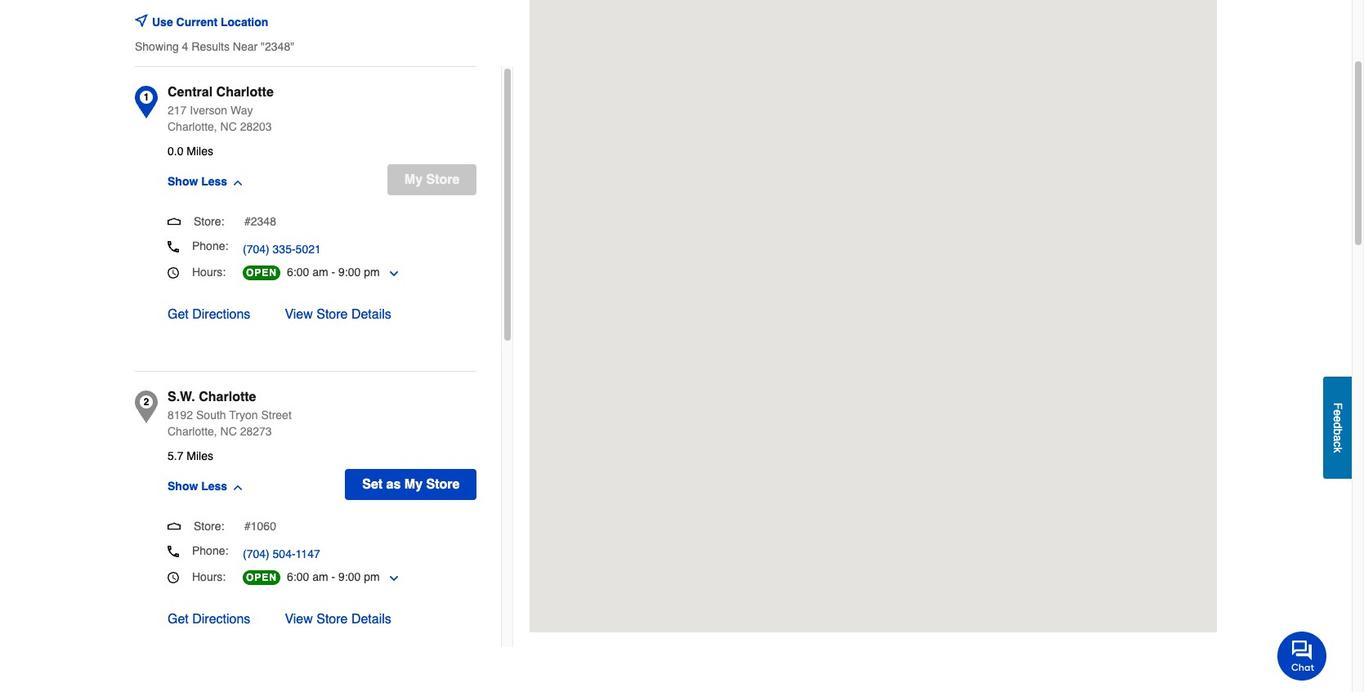 Task type: locate. For each thing, give the bounding box(es) containing it.
0 vertical spatial phone:
[[192, 239, 228, 253]]

1 vertical spatial details
[[351, 612, 391, 627]]

1 show less from the top
[[168, 175, 227, 188]]

view down 1147
[[285, 612, 313, 627]]

0 vertical spatial -
[[331, 266, 335, 279]]

0 vertical spatial show
[[168, 175, 198, 188]]

(704) 335-5021 link
[[243, 241, 321, 257]]

2 phone: from the top
[[192, 544, 228, 557]]

1 open from the top
[[246, 267, 277, 279]]

history image
[[168, 267, 179, 278]]

store: right pagoda icon
[[194, 215, 224, 228]]

2 : from the top
[[223, 571, 226, 584]]

use current location
[[152, 16, 268, 29]]

0 vertical spatial view store details
[[285, 307, 391, 322]]

use
[[152, 16, 173, 29]]

28203
[[240, 120, 272, 133]]

phone image down pagoda icon
[[168, 241, 179, 252]]

1 (704) from the top
[[243, 243, 269, 256]]

0 vertical spatial 6:00
[[287, 266, 309, 279]]

store
[[426, 172, 460, 187], [317, 307, 348, 322], [426, 477, 460, 492], [317, 612, 348, 627]]

phone image down pagoda image
[[168, 546, 179, 557]]

get down history icon
[[168, 307, 189, 322]]

charlotte, down 8192
[[168, 425, 217, 438]]

2 my from the top
[[404, 477, 423, 492]]

5.7
[[168, 450, 183, 463]]

view store details down 1147
[[285, 612, 391, 627]]

5021
[[296, 243, 321, 256]]

2 - from the top
[[331, 571, 335, 584]]

charlotte, down 217
[[168, 120, 217, 133]]

(704) 335-5021
[[243, 243, 321, 256]]

: for s.w.
[[223, 571, 226, 584]]

1 vertical spatial show less
[[168, 479, 227, 492]]

b
[[1332, 429, 1345, 435]]

1 hours from the top
[[192, 266, 223, 279]]

2 9:00 from the top
[[338, 571, 361, 584]]

2 less from the top
[[201, 479, 227, 492]]

:
[[223, 266, 226, 279], [223, 571, 226, 584]]

hours right history image
[[192, 571, 223, 584]]

2 view store details from the top
[[285, 612, 391, 627]]

central charlotte 217 iverson way charlotte, nc 28203
[[168, 85, 274, 133]]

phone: left (704) 504-1147 link
[[192, 544, 228, 557]]

0.0 miles
[[168, 145, 213, 158]]

store for 'view store details' link related to my
[[317, 307, 348, 322]]

get directions for s.w.
[[168, 612, 250, 627]]

hours
[[192, 266, 223, 279], [192, 571, 223, 584]]

0 vertical spatial my
[[404, 172, 423, 187]]

less for central
[[201, 175, 227, 188]]

s.w. charlotte link
[[168, 387, 256, 407]]

0 vertical spatial get directions
[[168, 307, 250, 322]]

1 get directions link from the top
[[168, 305, 250, 325]]

1 vertical spatial 9:00
[[338, 571, 361, 584]]

history image
[[168, 572, 179, 583]]

am down 5021
[[312, 266, 328, 279]]

view store details link
[[285, 305, 391, 325], [285, 610, 391, 629]]

hours :
[[192, 266, 226, 279], [192, 571, 226, 584]]

- for my store
[[331, 266, 335, 279]]

charlotte
[[216, 85, 274, 100], [199, 390, 256, 405]]

charlotte inside central charlotte 217 iverson way charlotte, nc 28203
[[216, 85, 274, 100]]

view store details link for set
[[285, 610, 391, 629]]

miles right 0.0
[[187, 145, 213, 158]]

my store button
[[387, 164, 477, 195]]

6:00 am - 9:00 pm
[[287, 266, 380, 279], [287, 571, 380, 584]]

e
[[1332, 410, 1345, 416], [1332, 416, 1345, 423]]

store: for s.w.
[[194, 520, 224, 533]]

1 phone image from the top
[[168, 241, 179, 252]]

hours : for central
[[192, 266, 226, 279]]

0 vertical spatial hours
[[192, 266, 223, 279]]

charlotte for s.w. charlotte
[[199, 390, 256, 405]]

0 vertical spatial 9:00
[[338, 266, 361, 279]]

1 charlotte, from the top
[[168, 120, 217, 133]]

0 vertical spatial phone image
[[168, 241, 179, 252]]

charlotte up way
[[216, 85, 274, 100]]

way
[[231, 104, 253, 117]]

show
[[168, 175, 198, 188], [168, 479, 198, 492]]

view store details link down 1147
[[285, 610, 391, 629]]

1 vertical spatial charlotte
[[199, 390, 256, 405]]

am down 1147
[[312, 571, 328, 584]]

phone: left (704) 335-5021 link
[[192, 239, 228, 253]]

less
[[201, 175, 227, 188], [201, 479, 227, 492]]

2 get from the top
[[168, 612, 189, 627]]

street
[[261, 409, 292, 422]]

1 vertical spatial (704)
[[243, 548, 269, 561]]

1 vertical spatial less
[[201, 479, 227, 492]]

as
[[386, 477, 401, 492]]

open for my store
[[246, 267, 277, 279]]

my
[[404, 172, 423, 187], [404, 477, 423, 492]]

1 details from the top
[[351, 307, 391, 322]]

show down 5.7
[[168, 479, 198, 492]]

get directions
[[168, 307, 250, 322], [168, 612, 250, 627]]

0 vertical spatial get directions link
[[168, 305, 250, 325]]

2 hours : from the top
[[192, 571, 226, 584]]

0 vertical spatial details
[[351, 307, 391, 322]]

0 vertical spatial hours :
[[192, 266, 226, 279]]

less down 0.0 miles
[[201, 175, 227, 188]]

view store details link down 5021
[[285, 305, 391, 325]]

1 vertical spatial hours :
[[192, 571, 226, 584]]

get directions down history icon
[[168, 307, 250, 322]]

1 vertical spatial 6:00 am - 9:00 pm
[[287, 571, 380, 584]]

store: for central
[[194, 215, 224, 228]]

1 miles from the top
[[187, 145, 213, 158]]

1 nc from the top
[[220, 120, 237, 133]]

view store details down 5021
[[285, 307, 391, 322]]

2 get directions from the top
[[168, 612, 250, 627]]

1 vertical spatial store:
[[194, 520, 224, 533]]

showing                                      4                                     results near "2348"
[[135, 40, 294, 53]]

6:00 down 1147
[[287, 571, 309, 584]]

2 store: from the top
[[194, 520, 224, 533]]

2 charlotte, from the top
[[168, 425, 217, 438]]

2 (704) from the top
[[243, 548, 269, 561]]

(704) left 335-
[[243, 243, 269, 256]]

show for central
[[168, 175, 198, 188]]

1 view from the top
[[285, 307, 313, 322]]

6:00 down 5021
[[287, 266, 309, 279]]

1 vertical spatial :
[[223, 571, 226, 584]]

1 phone: from the top
[[192, 239, 228, 253]]

9:00 for my
[[338, 266, 361, 279]]

1 vertical spatial -
[[331, 571, 335, 584]]

1 pm from the top
[[364, 266, 380, 279]]

1 vertical spatial phone:
[[192, 544, 228, 557]]

hours right history icon
[[192, 266, 223, 279]]

miles
[[187, 145, 213, 158], [187, 450, 213, 463]]

1 vertical spatial 6:00
[[287, 571, 309, 584]]

6:00 am - 9:00 pm for set as my store
[[287, 571, 380, 584]]

0 vertical spatial miles
[[187, 145, 213, 158]]

2 phone image from the top
[[168, 546, 179, 557]]

1 vertical spatial nc
[[220, 425, 237, 438]]

store: right pagoda image
[[194, 520, 224, 533]]

miles for central
[[187, 145, 213, 158]]

2 6:00 am - 9:00 pm from the top
[[287, 571, 380, 584]]

open
[[246, 267, 277, 279], [246, 572, 277, 584]]

hours : for s.w.
[[192, 571, 226, 584]]

0.0
[[168, 145, 183, 158]]

show less for central
[[168, 175, 227, 188]]

-
[[331, 266, 335, 279], [331, 571, 335, 584]]

nc
[[220, 120, 237, 133], [220, 425, 237, 438]]

nc down way
[[220, 120, 237, 133]]

2 am from the top
[[312, 571, 328, 584]]

2 pm from the top
[[364, 571, 380, 584]]

2 6:00 from the top
[[287, 571, 309, 584]]

pm for my store
[[364, 266, 380, 279]]

1 store: from the top
[[194, 215, 224, 228]]

1 my from the top
[[404, 172, 423, 187]]

2 hours from the top
[[192, 571, 223, 584]]

1 view store details from the top
[[285, 307, 391, 322]]

1 9:00 from the top
[[338, 266, 361, 279]]

1 vertical spatial show
[[168, 479, 198, 492]]

335-
[[273, 243, 296, 256]]

0 vertical spatial nc
[[220, 120, 237, 133]]

less down 5.7 miles in the bottom of the page
[[201, 479, 227, 492]]

1 vertical spatial phone image
[[168, 546, 179, 557]]

0 vertical spatial less
[[201, 175, 227, 188]]

show less down 0.0 miles
[[168, 175, 227, 188]]

1 show from the top
[[168, 175, 198, 188]]

1 view store details link from the top
[[285, 305, 391, 325]]

(704) left 504-
[[243, 548, 269, 561]]

4
[[182, 40, 188, 53]]

1 : from the top
[[223, 266, 226, 279]]

0 vertical spatial get
[[168, 307, 189, 322]]

d
[[1332, 423, 1345, 429]]

2 view from the top
[[285, 612, 313, 627]]

2 nc from the top
[[220, 425, 237, 438]]

get directions down history image
[[168, 612, 250, 627]]

view
[[285, 307, 313, 322], [285, 612, 313, 627]]

miles right 5.7
[[187, 450, 213, 463]]

1 vertical spatial am
[[312, 571, 328, 584]]

view store details
[[285, 307, 391, 322], [285, 612, 391, 627]]

0 vertical spatial open
[[246, 267, 277, 279]]

open for set as my store
[[246, 572, 277, 584]]

217
[[168, 104, 187, 117]]

1 less from the top
[[201, 175, 227, 188]]

2 get directions link from the top
[[168, 610, 250, 629]]

get directions link down history icon
[[168, 305, 250, 325]]

#2348
[[244, 215, 276, 228]]

show for s.w.
[[168, 479, 198, 492]]

: right history image
[[223, 571, 226, 584]]

1 vertical spatial directions
[[192, 612, 250, 627]]

1 am from the top
[[312, 266, 328, 279]]

set
[[362, 477, 383, 492]]

store inside button
[[426, 172, 460, 187]]

charlotte,
[[168, 120, 217, 133], [168, 425, 217, 438]]

1 vertical spatial view store details link
[[285, 610, 391, 629]]

set as my store button
[[345, 469, 477, 500]]

2 directions from the top
[[192, 612, 250, 627]]

1 6:00 am - 9:00 pm from the top
[[287, 266, 380, 279]]

hours for central
[[192, 266, 223, 279]]

charlotte up 'tryon'
[[199, 390, 256, 405]]

0 vertical spatial (704)
[[243, 243, 269, 256]]

nc down 'tryon'
[[220, 425, 237, 438]]

2 details from the top
[[351, 612, 391, 627]]

1 vertical spatial charlotte,
[[168, 425, 217, 438]]

1 - from the top
[[331, 266, 335, 279]]

phone image
[[168, 241, 179, 252], [168, 546, 179, 557]]

charlotte inside s.w. charlotte 8192 south tryon street charlotte, nc 28273
[[199, 390, 256, 405]]

view store details for set
[[285, 612, 391, 627]]

6:00
[[287, 266, 309, 279], [287, 571, 309, 584]]

store:
[[194, 215, 224, 228], [194, 520, 224, 533]]

less for s.w.
[[201, 479, 227, 492]]

1 vertical spatial pm
[[364, 571, 380, 584]]

1 vertical spatial my
[[404, 477, 423, 492]]

6:00 am - 9:00 pm down 5021
[[287, 266, 380, 279]]

0 vertical spatial view store details link
[[285, 305, 391, 325]]

0 vertical spatial charlotte
[[216, 85, 274, 100]]

details
[[351, 307, 391, 322], [351, 612, 391, 627]]

pagoda image
[[168, 215, 181, 228]]

0 vertical spatial pm
[[364, 266, 380, 279]]

2 view store details link from the top
[[285, 610, 391, 629]]

open down (704) 504-1147 link
[[246, 572, 277, 584]]

get directions link
[[168, 305, 250, 325], [168, 610, 250, 629]]

6:00 am - 9:00 pm down 1147
[[287, 571, 380, 584]]

0 vertical spatial view
[[285, 307, 313, 322]]

store inside button
[[426, 477, 460, 492]]

0 vertical spatial show less
[[168, 175, 227, 188]]

show less
[[168, 175, 227, 188], [168, 479, 227, 492]]

get
[[168, 307, 189, 322], [168, 612, 189, 627]]

e up the d
[[1332, 410, 1345, 416]]

0 vertical spatial am
[[312, 266, 328, 279]]

near
[[233, 40, 258, 53]]

(704)
[[243, 243, 269, 256], [243, 548, 269, 561]]

results
[[191, 40, 230, 53]]

0 vertical spatial 6:00 am - 9:00 pm
[[287, 266, 380, 279]]

2 show less from the top
[[168, 479, 227, 492]]

(704) for my store
[[243, 243, 269, 256]]

s.w. charlotte 8192 south tryon street charlotte, nc 28273
[[168, 390, 292, 438]]

directions for my store
[[192, 307, 250, 322]]

get directions link down history image
[[168, 610, 250, 629]]

2 miles from the top
[[187, 450, 213, 463]]

1 get directions from the top
[[168, 307, 250, 322]]

(704) 504-1147 link
[[243, 546, 320, 562]]

2 show from the top
[[168, 479, 198, 492]]

show less for s.w.
[[168, 479, 227, 492]]

open down (704) 335-5021 link
[[246, 267, 277, 279]]

1 get from the top
[[168, 307, 189, 322]]

9:00
[[338, 266, 361, 279], [338, 571, 361, 584]]

c
[[1332, 442, 1345, 447]]

1 vertical spatial get directions
[[168, 612, 250, 627]]

show less down 5.7 miles in the bottom of the page
[[168, 479, 227, 492]]

1 vertical spatial view store details
[[285, 612, 391, 627]]

1 vertical spatial open
[[246, 572, 277, 584]]

1 vertical spatial hours
[[192, 571, 223, 584]]

0 vertical spatial store:
[[194, 215, 224, 228]]

get down history image
[[168, 612, 189, 627]]

get directions link for s.w.
[[168, 610, 250, 629]]

my inside my store button
[[404, 172, 423, 187]]

0 vertical spatial directions
[[192, 307, 250, 322]]

2 open from the top
[[246, 572, 277, 584]]

phone:
[[192, 239, 228, 253], [192, 544, 228, 557]]

pm for set as my store
[[364, 571, 380, 584]]

set as my store
[[362, 477, 460, 492]]

hours : right history icon
[[192, 266, 226, 279]]

pm
[[364, 266, 380, 279], [364, 571, 380, 584]]

s.w.
[[168, 390, 195, 405]]

e up b
[[1332, 416, 1345, 423]]

am
[[312, 266, 328, 279], [312, 571, 328, 584]]

1 hours : from the top
[[192, 266, 226, 279]]

charlotte, inside central charlotte 217 iverson way charlotte, nc 28203
[[168, 120, 217, 133]]

1 vertical spatial miles
[[187, 450, 213, 463]]

1 vertical spatial view
[[285, 612, 313, 627]]

0 vertical spatial :
[[223, 266, 226, 279]]

: right history icon
[[223, 266, 226, 279]]

1 6:00 from the top
[[287, 266, 309, 279]]

1 vertical spatial get directions link
[[168, 610, 250, 629]]

0 vertical spatial charlotte,
[[168, 120, 217, 133]]

am for set as my store
[[312, 571, 328, 584]]

view down 5021
[[285, 307, 313, 322]]

504-
[[273, 548, 296, 561]]

show down 0.0
[[168, 175, 198, 188]]

hours : right history image
[[192, 571, 226, 584]]

directions
[[192, 307, 250, 322], [192, 612, 250, 627]]

1 vertical spatial get
[[168, 612, 189, 627]]

1 directions from the top
[[192, 307, 250, 322]]

current
[[176, 16, 218, 29]]



Task type: describe. For each thing, give the bounding box(es) containing it.
nc inside central charlotte 217 iverson way charlotte, nc 28203
[[220, 120, 237, 133]]

f e e d b a c k
[[1332, 403, 1345, 453]]

use current location button
[[152, 4, 295, 40]]

central charlotte link
[[168, 83, 274, 102]]

get directions for central
[[168, 307, 250, 322]]

miles for s.w.
[[187, 450, 213, 463]]

2 e from the top
[[1332, 416, 1345, 423]]

2
[[144, 396, 149, 408]]

"2348"
[[261, 40, 294, 53]]

get for central
[[168, 307, 189, 322]]

central
[[168, 85, 213, 100]]

chat invite button image
[[1278, 631, 1327, 681]]

phone image for central
[[168, 241, 179, 252]]

#1060
[[244, 520, 276, 533]]

- for set as my store
[[331, 571, 335, 584]]

details for set as my store
[[351, 612, 391, 627]]

details for my store
[[351, 307, 391, 322]]

5.7 miles
[[168, 450, 213, 463]]

1
[[144, 92, 149, 103]]

f e e d b a c k button
[[1323, 377, 1352, 479]]

1147
[[296, 548, 320, 561]]

view for set
[[285, 612, 313, 627]]

charlotte for central charlotte
[[216, 85, 274, 100]]

tryon
[[229, 409, 258, 422]]

am for my store
[[312, 266, 328, 279]]

store for set's 'view store details' link
[[317, 612, 348, 627]]

directions for set as my store
[[192, 612, 250, 627]]

showing
[[135, 40, 179, 53]]

view store details link for my
[[285, 305, 391, 325]]

location
[[221, 16, 268, 29]]

nc inside s.w. charlotte 8192 south tryon street charlotte, nc 28273
[[220, 425, 237, 438]]

(704) for set as my store
[[243, 548, 269, 561]]

phone: for central
[[192, 239, 228, 253]]

phone: for s.w.
[[192, 544, 228, 557]]

store for my store button
[[426, 172, 460, 187]]

my store
[[404, 172, 460, 187]]

pagoda image
[[168, 519, 181, 533]]

phone image for s.w.
[[168, 546, 179, 557]]

charlotte, inside s.w. charlotte 8192 south tryon street charlotte, nc 28273
[[168, 425, 217, 438]]

view store details for my
[[285, 307, 391, 322]]

28273
[[240, 425, 272, 438]]

6:00 for my store
[[287, 266, 309, 279]]

6:00 for set as my store
[[287, 571, 309, 584]]

k
[[1332, 447, 1345, 453]]

6:00 am - 9:00 pm for my store
[[287, 266, 380, 279]]

: for central
[[223, 266, 226, 279]]

iverson
[[190, 104, 227, 117]]

8192
[[168, 409, 193, 422]]

south
[[196, 409, 226, 422]]

1 e from the top
[[1332, 410, 1345, 416]]

a
[[1332, 435, 1345, 442]]

gps image
[[135, 14, 148, 27]]

hours for s.w.
[[192, 571, 223, 584]]

f
[[1332, 403, 1345, 410]]

get for s.w.
[[168, 612, 189, 627]]

view for my
[[285, 307, 313, 322]]

get directions link for central
[[168, 305, 250, 325]]

my inside set as my store button
[[404, 477, 423, 492]]

(704) 504-1147
[[243, 548, 320, 561]]

9:00 for set
[[338, 571, 361, 584]]



Task type: vqa. For each thing, say whether or not it's contained in the screenshot.
STORE inside the button
yes



